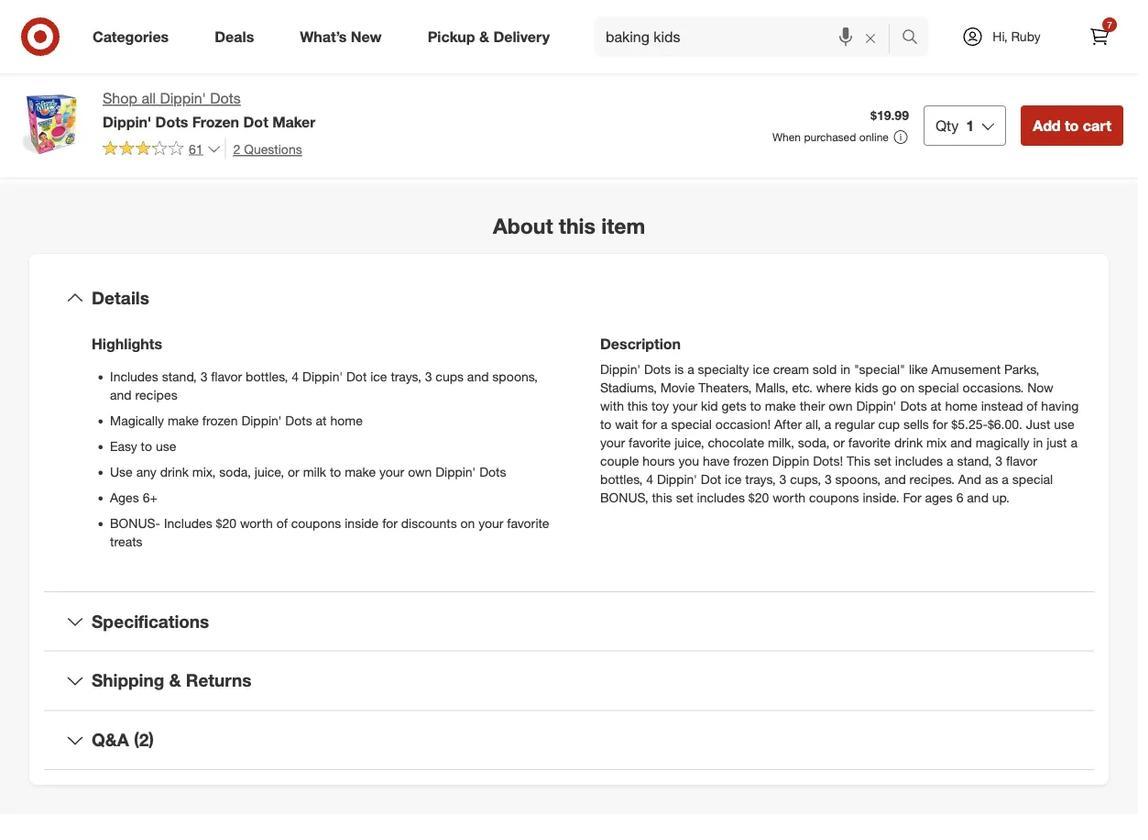 Task type: describe. For each thing, give the bounding box(es) containing it.
as
[[985, 471, 999, 487]]

item
[[602, 213, 646, 239]]

1 vertical spatial in
[[1034, 434, 1044, 451]]

occasions.
[[963, 379, 1024, 396]]

mix,
[[192, 464, 216, 480]]

maker
[[272, 113, 316, 131]]

with
[[601, 398, 624, 414]]

frozen inside description dippin' dots is a specialty ice cream sold in "special" like amusement parks, stadiums, movie theaters, malls, etc. where kids go on special occasions. now with this toy your kid gets to make their own dippin' dots at home instead of having to wait for a special occasion! after all, a regular cup sells for $5.25-$6.00. just use your favorite juice, chocolate milk, soda, or favorite drink mix and magically in just a couple hours you have frozen dippin dots! this set includes a stand, 3 flavor bottles, 4 dippin' dot ice trays, 3 cups, 3 spoons, and recipes. and as a special bonus, this set includes $20 worth coupons inside. for ages 6 and up.
[[734, 453, 769, 469]]

over
[[657, 9, 688, 27]]

coupons inside description dippin' dots is a specialty ice cream sold in "special" like amusement parks, stadiums, movie theaters, malls, etc. where kids go on special occasions. now with this toy your kid gets to make their own dippin' dots at home instead of having to wait for a special occasion! after all, a regular cup sells for $5.25-$6.00. just use your favorite juice, chocolate milk, soda, or favorite drink mix and magically in just a couple hours you have frozen dippin dots! this set includes a stand, 3 flavor bottles, 4 dippin' dot ice trays, 3 cups, 3 spoons, and recipes. and as a special bonus, this set includes $20 worth coupons inside. for ages 6 and up.
[[809, 489, 860, 505]]

deals
[[215, 28, 254, 45]]

ice inside includes stand, 3 flavor bottles, 4 dippin' dot ice trays, 3 cups and spoons, and recipes
[[371, 368, 387, 385]]

magically
[[976, 434, 1030, 451]]

1 vertical spatial drink
[[160, 464, 189, 480]]

use any drink mix, soda, juice, or milk to make your own dippin' dots
[[110, 464, 506, 480]]

dippin&#39; dots frozen dot maker, 5 of 6 image
[[15, 0, 274, 169]]

to inside button
[[1065, 116, 1079, 134]]

4 inside includes stand, 3 flavor bottles, 4 dippin' dot ice trays, 3 cups and spoons, and recipes
[[292, 368, 299, 385]]

q&a
[[92, 729, 129, 750]]

toy
[[652, 398, 669, 414]]

milk
[[303, 464, 326, 480]]

use
[[110, 464, 133, 480]]

"special"
[[854, 361, 906, 377]]

have
[[703, 453, 730, 469]]

4 inside description dippin' dots is a specialty ice cream sold in "special" like amusement parks, stadiums, movie theaters, malls, etc. where kids go on special occasions. now with this toy your kid gets to make their own dippin' dots at home instead of having to wait for a special occasion! after all, a regular cup sells for $5.25-$6.00. just use your favorite juice, chocolate milk, soda, or favorite drink mix and magically in just a couple hours you have frozen dippin dots! this set includes a stand, 3 flavor bottles, 4 dippin' dot ice trays, 3 cups, 3 spoons, and recipes. and as a special bonus, this set includes $20 worth coupons inside. for ages 6 and up.
[[647, 471, 654, 487]]

hi,
[[993, 28, 1008, 44]]

7 link
[[1080, 17, 1120, 57]]

juice, inside description dippin' dots is a specialty ice cream sold in "special" like amusement parks, stadiums, movie theaters, malls, etc. where kids go on special occasions. now with this toy your kid gets to make their own dippin' dots at home instead of having to wait for a special occasion! after all, a regular cup sells for $5.25-$6.00. just use your favorite juice, chocolate milk, soda, or favorite drink mix and magically in just a couple hours you have frozen dippin dots! this set includes a stand, 3 flavor bottles, 4 dippin' dot ice trays, 3 cups, 3 spoons, and recipes. and as a special bonus, this set includes $20 worth coupons inside. for ages 6 and up.
[[675, 434, 705, 451]]

about
[[493, 213, 553, 239]]

magically
[[110, 412, 164, 429]]

after
[[775, 416, 802, 432]]

upload photo button
[[344, 58, 491, 98]]

flavor inside includes stand, 3 flavor bottles, 4 dippin' dot ice trays, 3 cups and spoons, and recipes
[[211, 368, 242, 385]]

purchased
[[804, 130, 857, 144]]

is
[[675, 361, 684, 377]]

worth inside description dippin' dots is a specialty ice cream sold in "special" like amusement parks, stadiums, movie theaters, malls, etc. where kids go on special occasions. now with this toy your kid gets to make their own dippin' dots at home instead of having to wait for a special occasion! after all, a regular cup sells for $5.25-$6.00. just use your favorite juice, chocolate milk, soda, or favorite drink mix and magically in just a couple hours you have frozen dippin dots! this set includes a stand, 3 flavor bottles, 4 dippin' dot ice trays, 3 cups, 3 spoons, and recipes. and as a special bonus, this set includes $20 worth coupons inside. for ages 6 and up.
[[773, 489, 806, 505]]

easy
[[110, 438, 137, 454]]

0 horizontal spatial set
[[676, 489, 694, 505]]

$20 inside bonus- includes $20 worth of coupons inside for discounts on your favorite treats
[[216, 515, 237, 531]]

a down toy
[[661, 416, 668, 432]]

this
[[847, 453, 871, 469]]

0 horizontal spatial at
[[316, 412, 327, 429]]

at inside description dippin' dots is a specialty ice cream sold in "special" like amusement parks, stadiums, movie theaters, malls, etc. where kids go on special occasions. now with this toy your kid gets to make their own dippin' dots at home instead of having to wait for a special occasion! after all, a regular cup sells for $5.25-$6.00. just use your favorite juice, chocolate milk, soda, or favorite drink mix and magically in just a couple hours you have frozen dippin dots! this set includes a stand, 3 flavor bottles, 4 dippin' dot ice trays, 3 cups, 3 spoons, and recipes. and as a special bonus, this set includes $20 worth coupons inside. for ages 6 and up.
[[931, 398, 942, 414]]

now
[[1028, 379, 1054, 396]]

to inside image gallery element
[[462, 10, 478, 31]]

of inside description dippin' dots is a specialty ice cream sold in "special" like amusement parks, stadiums, movie theaters, malls, etc. where kids go on special occasions. now with this toy your kid gets to make their own dippin' dots at home instead of having to wait for a special occasion! after all, a regular cup sells for $5.25-$6.00. just use your favorite juice, chocolate milk, soda, or favorite drink mix and magically in just a couple hours you have frozen dippin dots! this set includes a stand, 3 flavor bottles, 4 dippin' dot ice trays, 3 cups, 3 spoons, and recipes. and as a special bonus, this set includes $20 worth coupons inside. for ages 6 and up.
[[1027, 398, 1038, 414]]

to right easy
[[141, 438, 152, 454]]

inside
[[345, 515, 379, 531]]

0 horizontal spatial includes
[[697, 489, 745, 505]]

for inside image gallery element
[[410, 10, 433, 31]]

about this item
[[493, 213, 646, 239]]

shop
[[103, 89, 137, 107]]

1 horizontal spatial favorite
[[629, 434, 671, 451]]

for
[[904, 489, 922, 505]]

for down toy
[[642, 416, 657, 432]]

bonus-
[[110, 515, 160, 531]]

specifications
[[92, 611, 209, 632]]

3 down magically
[[996, 453, 1003, 469]]

mix
[[927, 434, 947, 451]]

dippin
[[773, 453, 810, 469]]

2 horizontal spatial favorite
[[849, 434, 891, 451]]

61
[[189, 141, 203, 157]]

all,
[[806, 416, 821, 432]]

upload
[[389, 69, 437, 86]]

dot inside description dippin' dots is a specialty ice cream sold in "special" like amusement parks, stadiums, movie theaters, malls, etc. where kids go on special occasions. now with this toy your kid gets to make their own dippin' dots at home instead of having to wait for a special occasion! after all, a regular cup sells for $5.25-$6.00. just use your favorite juice, chocolate milk, soda, or favorite drink mix and magically in just a couple hours you have frozen dippin dots! this set includes a stand, 3 flavor bottles, 4 dippin' dot ice trays, 3 cups, 3 spoons, and recipes. and as a special bonus, this set includes $20 worth coupons inside. for ages 6 and up.
[[701, 471, 722, 487]]

image of dippin' dots frozen dot maker image
[[15, 88, 88, 161]]

3 left cups
[[425, 368, 432, 385]]

having
[[1042, 398, 1079, 414]]

details button
[[44, 269, 1095, 327]]

and
[[959, 471, 982, 487]]

1
[[967, 116, 975, 134]]

0 horizontal spatial make
[[168, 412, 199, 429]]

& for shipping
[[169, 670, 181, 691]]

your up couple at the right of the page
[[601, 434, 625, 451]]

snap
[[318, 10, 360, 31]]

online
[[860, 130, 889, 144]]

shipping & returns
[[92, 670, 252, 691]]

when purchased online
[[773, 130, 889, 144]]

up.
[[993, 489, 1010, 505]]

pay
[[628, 9, 653, 27]]

2 questions
[[233, 141, 302, 157]]

you
[[679, 453, 700, 469]]

0 horizontal spatial this
[[559, 213, 596, 239]]

inside.
[[863, 489, 900, 505]]

spoons, inside description dippin' dots is a specialty ice cream sold in "special" like amusement parks, stadiums, movie theaters, malls, etc. where kids go on special occasions. now with this toy your kid gets to make their own dippin' dots at home instead of having to wait for a special occasion! after all, a regular cup sells for $5.25-$6.00. just use your favorite juice, chocolate milk, soda, or favorite drink mix and magically in just a couple hours you have frozen dippin dots! this set includes a stand, 3 flavor bottles, 4 dippin' dot ice trays, 3 cups, 3 spoons, and recipes. and as a special bonus, this set includes $20 worth coupons inside. for ages 6 and up.
[[836, 471, 881, 487]]

sponsored
[[1070, 136, 1124, 150]]

61 link
[[103, 138, 221, 161]]

bottles, inside description dippin' dots is a specialty ice cream sold in "special" like amusement parks, stadiums, movie theaters, malls, etc. where kids go on special occasions. now with this toy your kid gets to make their own dippin' dots at home instead of having to wait for a special occasion! after all, a regular cup sells for $5.25-$6.00. just use your favorite juice, chocolate milk, soda, or favorite drink mix and magically in just a couple hours you have frozen dippin dots! this set includes a stand, 3 flavor bottles, 4 dippin' dot ice trays, 3 cups, 3 spoons, and recipes. and as a special bonus, this set includes $20 worth coupons inside. for ages 6 and up.
[[601, 471, 643, 487]]

1 vertical spatial own
[[408, 464, 432, 480]]

a right just at the right of the page
[[1071, 434, 1078, 451]]

cart
[[1083, 116, 1112, 134]]

image gallery element
[[15, 0, 547, 174]]

6
[[957, 489, 964, 505]]

what's new link
[[284, 17, 405, 57]]

returns
[[186, 670, 252, 691]]

cups
[[436, 368, 464, 385]]

qty
[[936, 116, 959, 134]]

2 vertical spatial special
[[1013, 471, 1054, 487]]

of inside bonus- includes $20 worth of coupons inside for discounts on your favorite treats
[[277, 515, 288, 531]]

affirm
[[657, 30, 691, 46]]

pay over time with affirm
[[628, 9, 722, 46]]

on inside bonus- includes $20 worth of coupons inside for discounts on your favorite treats
[[461, 515, 475, 531]]

magically make frozen dippin' dots at home
[[110, 412, 363, 429]]

and right cups
[[467, 368, 489, 385]]

includes inside bonus- includes $20 worth of coupons inside for discounts on your favorite treats
[[164, 515, 212, 531]]

& for pickup
[[479, 28, 490, 45]]

includes inside includes stand, 3 flavor bottles, 4 dippin' dot ice trays, 3 cups and spoons, and recipes
[[110, 368, 158, 385]]

and up magically
[[110, 387, 132, 403]]

drink inside description dippin' dots is a specialty ice cream sold in "special" like amusement parks, stadiums, movie theaters, malls, etc. where kids go on special occasions. now with this toy your kid gets to make their own dippin' dots at home instead of having to wait for a special occasion! after all, a regular cup sells for $5.25-$6.00. just use your favorite juice, chocolate milk, soda, or favorite drink mix and magically in just a couple hours you have frozen dippin dots! this set includes a stand, 3 flavor bottles, 4 dippin' dot ice trays, 3 cups, 3 spoons, and recipes. and as a special bonus, this set includes $20 worth coupons inside. for ages 6 and up.
[[895, 434, 923, 451]]

new
[[351, 28, 382, 45]]

your up discounts at the left of the page
[[380, 464, 405, 480]]

2 vertical spatial this
[[652, 489, 673, 505]]

description dippin' dots is a specialty ice cream sold in "special" like amusement parks, stadiums, movie theaters, malls, etc. where kids go on special occasions. now with this toy your kid gets to make their own dippin' dots at home instead of having to wait for a special occasion! after all, a regular cup sells for $5.25-$6.00. just use your favorite juice, chocolate milk, soda, or favorite drink mix and magically in just a couple hours you have frozen dippin dots! this set includes a stand, 3 flavor bottles, 4 dippin' dot ice trays, 3 cups, 3 spoons, and recipes. and as a special bonus, this set includes $20 worth coupons inside. for ages 6 and up.
[[601, 335, 1079, 505]]

1 horizontal spatial includes
[[896, 453, 943, 469]]

1 horizontal spatial set
[[874, 453, 892, 469]]

kid
[[701, 398, 718, 414]]

pickup & delivery link
[[412, 17, 573, 57]]

hours
[[643, 453, 675, 469]]

deals link
[[199, 17, 277, 57]]

1 horizontal spatial special
[[919, 379, 960, 396]]

sells
[[904, 416, 929, 432]]

instead
[[982, 398, 1024, 414]]

1 vertical spatial use
[[156, 438, 176, 454]]

description
[[601, 335, 681, 352]]

for inside bonus- includes $20 worth of coupons inside for discounts on your favorite treats
[[382, 515, 398, 531]]

2
[[233, 141, 241, 157]]

a right is
[[688, 361, 695, 377]]

wait
[[615, 416, 639, 432]]

flavor inside description dippin' dots is a specialty ice cream sold in "special" like amusement parks, stadiums, movie theaters, malls, etc. where kids go on special occasions. now with this toy your kid gets to make their own dippin' dots at home instead of having to wait for a special occasion! after all, a regular cup sells for $5.25-$6.00. just use your favorite juice, chocolate milk, soda, or favorite drink mix and magically in just a couple hours you have frozen dippin dots! this set includes a stand, 3 flavor bottles, 4 dippin' dot ice trays, 3 cups, 3 spoons, and recipes. and as a special bonus, this set includes $20 worth coupons inside. for ages 6 and up.
[[1007, 453, 1038, 469]]

highlights
[[92, 335, 162, 352]]

categories
[[93, 28, 169, 45]]

pic
[[380, 10, 405, 31]]

1 vertical spatial special
[[672, 416, 712, 432]]



Task type: vqa. For each thing, say whether or not it's contained in the screenshot.
See! on the top of page
yes



Task type: locate. For each thing, give the bounding box(es) containing it.
frozen down chocolate
[[734, 453, 769, 469]]

parks,
[[1005, 361, 1040, 377]]

coupons inside bonus- includes $20 worth of coupons inside for discounts on your favorite treats
[[291, 515, 341, 531]]

on
[[901, 379, 915, 396], [461, 515, 475, 531]]

dot inside includes stand, 3 flavor bottles, 4 dippin' dot ice trays, 3 cups and spoons, and recipes
[[347, 368, 367, 385]]

bonus,
[[601, 489, 649, 505]]

spoons, inside includes stand, 3 flavor bottles, 4 dippin' dot ice trays, 3 cups and spoons, and recipes
[[493, 368, 538, 385]]

1 horizontal spatial 4
[[647, 471, 654, 487]]

1 vertical spatial bottles,
[[601, 471, 643, 487]]

1 horizontal spatial spoons,
[[836, 471, 881, 487]]

1 horizontal spatial make
[[345, 464, 376, 480]]

soda, right the mix,
[[219, 464, 251, 480]]

make right milk
[[345, 464, 376, 480]]

4 down hours
[[647, 471, 654, 487]]

of down use any drink mix, soda, juice, or milk to make your own dippin' dots
[[277, 515, 288, 531]]

2 horizontal spatial ice
[[753, 361, 770, 377]]

occasion!
[[716, 416, 771, 432]]

make up the after
[[765, 398, 797, 414]]

$20 right the bonus-
[[216, 515, 237, 531]]

0 horizontal spatial includes
[[110, 368, 158, 385]]

qty 1
[[936, 116, 975, 134]]

0 vertical spatial in
[[841, 361, 851, 377]]

home down includes stand, 3 flavor bottles, 4 dippin' dot ice trays, 3 cups and spoons, and recipes
[[330, 412, 363, 429]]

1 horizontal spatial stand,
[[957, 453, 992, 469]]

and right 6
[[968, 489, 989, 505]]

ice down have
[[725, 471, 742, 487]]

in
[[841, 361, 851, 377], [1034, 434, 1044, 451]]

trays, inside description dippin' dots is a specialty ice cream sold in "special" like amusement parks, stadiums, movie theaters, malls, etc. where kids go on special occasions. now with this toy your kid gets to make their own dippin' dots at home instead of having to wait for a special occasion! after all, a regular cup sells for $5.25-$6.00. just use your favorite juice, chocolate milk, soda, or favorite drink mix and magically in just a couple hours you have frozen dippin dots! this set includes a stand, 3 flavor bottles, 4 dippin' dot ice trays, 3 cups, 3 spoons, and recipes. and as a special bonus, this set includes $20 worth coupons inside. for ages 6 and up.
[[746, 471, 776, 487]]

1 horizontal spatial in
[[1034, 434, 1044, 451]]

of up just
[[1027, 398, 1038, 414]]

use down having
[[1054, 416, 1075, 432]]

any
[[136, 464, 157, 480]]

time
[[692, 9, 722, 27]]

1 vertical spatial includes
[[164, 515, 212, 531]]

cream
[[774, 361, 809, 377]]

or up dots!
[[834, 434, 845, 451]]

where
[[817, 379, 852, 396]]

1 horizontal spatial of
[[1027, 398, 1038, 414]]

milk,
[[768, 434, 795, 451]]

on inside description dippin' dots is a specialty ice cream sold in "special" like amusement parks, stadiums, movie theaters, malls, etc. where kids go on special occasions. now with this toy your kid gets to make their own dippin' dots at home instead of having to wait for a special occasion! after all, a regular cup sells for $5.25-$6.00. just use your favorite juice, chocolate milk, soda, or favorite drink mix and magically in just a couple hours you have frozen dippin dots! this set includes a stand, 3 flavor bottles, 4 dippin' dot ice trays, 3 cups, 3 spoons, and recipes. and as a special bonus, this set includes $20 worth coupons inside. for ages 6 and up.
[[901, 379, 915, 396]]

chocolate
[[708, 434, 765, 451]]

stand, inside description dippin' dots is a specialty ice cream sold in "special" like amusement parks, stadiums, movie theaters, malls, etc. where kids go on special occasions. now with this toy your kid gets to make their own dippin' dots at home instead of having to wait for a special occasion! after all, a regular cup sells for $5.25-$6.00. just use your favorite juice, chocolate milk, soda, or favorite drink mix and magically in just a couple hours you have frozen dippin dots! this set includes a stand, 3 flavor bottles, 4 dippin' dot ice trays, 3 cups, 3 spoons, and recipes. and as a special bonus, this set includes $20 worth coupons inside. for ages 6 and up.
[[957, 453, 992, 469]]

1 vertical spatial worth
[[240, 515, 273, 531]]

1 horizontal spatial home
[[946, 398, 978, 414]]

at up mix
[[931, 398, 942, 414]]

theaters,
[[699, 379, 752, 396]]

a right all,
[[825, 416, 832, 432]]

dots!
[[813, 453, 844, 469]]

trays,
[[391, 368, 422, 385], [746, 471, 776, 487]]

1 horizontal spatial ice
[[725, 471, 742, 487]]

What can we help you find? suggestions appear below search field
[[595, 17, 907, 57]]

make down recipes
[[168, 412, 199, 429]]

own up discounts at the left of the page
[[408, 464, 432, 480]]

0 vertical spatial includes
[[896, 453, 943, 469]]

0 vertical spatial drink
[[895, 434, 923, 451]]

0 horizontal spatial bottles,
[[246, 368, 288, 385]]

includes stand, 3 flavor bottles, 4 dippin' dot ice trays, 3 cups and spoons, and recipes
[[110, 368, 538, 403]]

home up $5.25-
[[946, 398, 978, 414]]

to right add
[[1065, 116, 1079, 134]]

this down hours
[[652, 489, 673, 505]]

0 vertical spatial or
[[834, 434, 845, 451]]

0 vertical spatial frozen
[[202, 412, 238, 429]]

use up any
[[156, 438, 176, 454]]

1 horizontal spatial own
[[829, 398, 853, 414]]

0 horizontal spatial dot
[[243, 113, 268, 131]]

0 horizontal spatial &
[[169, 670, 181, 691]]

amusement
[[932, 361, 1001, 377]]

0 horizontal spatial drink
[[160, 464, 189, 480]]

&
[[479, 28, 490, 45], [169, 670, 181, 691]]

0 vertical spatial $20
[[749, 489, 769, 505]]

0 horizontal spatial ice
[[371, 368, 387, 385]]

frozen
[[202, 412, 238, 429], [734, 453, 769, 469]]

to right milk
[[330, 464, 341, 480]]

specialty
[[698, 361, 750, 377]]

0 horizontal spatial stand,
[[162, 368, 197, 385]]

bottles,
[[246, 368, 288, 385], [601, 471, 643, 487]]

1 vertical spatial on
[[461, 515, 475, 531]]

& left the returns
[[169, 670, 181, 691]]

dot inside shop all dippin' dots dippin' dots frozen dot maker
[[243, 113, 268, 131]]

set down you
[[676, 489, 694, 505]]

dippin' inside includes stand, 3 flavor bottles, 4 dippin' dot ice trays, 3 cups and spoons, and recipes
[[303, 368, 343, 385]]

1 vertical spatial trays,
[[746, 471, 776, 487]]

includes down have
[[697, 489, 745, 505]]

juice, up you
[[675, 434, 705, 451]]

0 horizontal spatial trays,
[[391, 368, 422, 385]]

1 horizontal spatial juice,
[[675, 434, 705, 451]]

1 vertical spatial juice,
[[255, 464, 284, 480]]

7
[[1108, 19, 1113, 30]]

1 horizontal spatial or
[[834, 434, 845, 451]]

$19.99
[[871, 107, 909, 123]]

0 vertical spatial dot
[[243, 113, 268, 131]]

special down kid
[[672, 416, 712, 432]]

0 vertical spatial all
[[438, 10, 457, 31]]

a left pic
[[365, 10, 375, 31]]

what's
[[300, 28, 347, 45]]

your inside bonus- includes $20 worth of coupons inside for discounts on your favorite treats
[[479, 515, 504, 531]]

all left see!
[[438, 10, 457, 31]]

worth
[[773, 489, 806, 505], [240, 515, 273, 531]]

includes up recipes
[[110, 368, 158, 385]]

0 vertical spatial trays,
[[391, 368, 422, 385]]

when
[[773, 130, 801, 144]]

stand, up recipes
[[162, 368, 197, 385]]

flavor
[[211, 368, 242, 385], [1007, 453, 1038, 469]]

etc.
[[792, 379, 813, 396]]

movie
[[661, 379, 695, 396]]

0 horizontal spatial frozen
[[202, 412, 238, 429]]

includes up recipes.
[[896, 453, 943, 469]]

0 horizontal spatial worth
[[240, 515, 273, 531]]

$20
[[749, 489, 769, 505], [216, 515, 237, 531]]

frozen
[[192, 113, 239, 131]]

photo
[[441, 69, 479, 86]]

ice left cups
[[371, 368, 387, 385]]

1 vertical spatial stand,
[[957, 453, 992, 469]]

in right sold
[[841, 361, 851, 377]]

shop all dippin' dots dippin' dots frozen dot maker
[[103, 89, 316, 131]]

malls,
[[756, 379, 789, 396]]

worth down use any drink mix, soda, juice, or milk to make your own dippin' dots
[[240, 515, 273, 531]]

3
[[200, 368, 208, 385], [425, 368, 432, 385], [996, 453, 1003, 469], [780, 471, 787, 487], [825, 471, 832, 487]]

1 vertical spatial of
[[277, 515, 288, 531]]

in down just
[[1034, 434, 1044, 451]]

2 horizontal spatial this
[[652, 489, 673, 505]]

trays, left cups
[[391, 368, 422, 385]]

0 vertical spatial use
[[1054, 416, 1075, 432]]

and up inside.
[[885, 471, 906, 487]]

1 vertical spatial frozen
[[734, 453, 769, 469]]

& inside dropdown button
[[169, 670, 181, 691]]

for right pic
[[410, 10, 433, 31]]

0 horizontal spatial on
[[461, 515, 475, 531]]

favorite inside bonus- includes $20 worth of coupons inside for discounts on your favorite treats
[[507, 515, 550, 531]]

6+
[[143, 489, 158, 506]]

and
[[467, 368, 489, 385], [110, 387, 132, 403], [951, 434, 973, 451], [885, 471, 906, 487], [968, 489, 989, 505]]

0 horizontal spatial spoons,
[[493, 368, 538, 385]]

1 vertical spatial set
[[676, 489, 694, 505]]

$6.00.
[[988, 416, 1023, 432]]

4 up magically make frozen dippin' dots at home
[[292, 368, 299, 385]]

use inside description dippin' dots is a specialty ice cream sold in "special" like amusement parks, stadiums, movie theaters, malls, etc. where kids go on special occasions. now with this toy your kid gets to make their own dippin' dots at home instead of having to wait for a special occasion! after all, a regular cup sells for $5.25-$6.00. just use your favorite juice, chocolate milk, soda, or favorite drink mix and magically in just a couple hours you have frozen dippin dots! this set includes a stand, 3 flavor bottles, 4 dippin' dot ice trays, 3 cups, 3 spoons, and recipes. and as a special bonus, this set includes $20 worth coupons inside. for ages 6 and up.
[[1054, 416, 1075, 432]]

worth down cups, at the right bottom
[[773, 489, 806, 505]]

2 questions link
[[225, 138, 302, 159]]

1 vertical spatial coupons
[[291, 515, 341, 531]]

0 vertical spatial special
[[919, 379, 960, 396]]

0 vertical spatial 4
[[292, 368, 299, 385]]

0 vertical spatial set
[[874, 453, 892, 469]]

spoons, right cups
[[493, 368, 538, 385]]

0 horizontal spatial special
[[672, 416, 712, 432]]

bottles, up magically make frozen dippin' dots at home
[[246, 368, 288, 385]]

add
[[1033, 116, 1061, 134]]

make inside description dippin' dots is a specialty ice cream sold in "special" like amusement parks, stadiums, movie theaters, malls, etc. where kids go on special occasions. now with this toy your kid gets to make their own dippin' dots at home instead of having to wait for a special occasion! after all, a regular cup sells for $5.25-$6.00. just use your favorite juice, chocolate milk, soda, or favorite drink mix and magically in just a couple hours you have frozen dippin dots! this set includes a stand, 3 flavor bottles, 4 dippin' dot ice trays, 3 cups, 3 spoons, and recipes. and as a special bonus, this set includes $20 worth coupons inside. for ages 6 and up.
[[765, 398, 797, 414]]

includes
[[110, 368, 158, 385], [164, 515, 212, 531]]

bonus- includes $20 worth of coupons inside for discounts on your favorite treats
[[110, 515, 550, 550]]

1 vertical spatial flavor
[[1007, 453, 1038, 469]]

and down $5.25-
[[951, 434, 973, 451]]

1 horizontal spatial all
[[438, 10, 457, 31]]

0 vertical spatial juice,
[[675, 434, 705, 451]]

flavor down magically
[[1007, 453, 1038, 469]]

0 vertical spatial on
[[901, 379, 915, 396]]

special down like
[[919, 379, 960, 396]]

1 horizontal spatial includes
[[164, 515, 212, 531]]

special right as
[[1013, 471, 1054, 487]]

drink right any
[[160, 464, 189, 480]]

0 horizontal spatial use
[[156, 438, 176, 454]]

1 vertical spatial 4
[[647, 471, 654, 487]]

trays, inside includes stand, 3 flavor bottles, 4 dippin' dot ice trays, 3 cups and spoons, and recipes
[[391, 368, 422, 385]]

0 horizontal spatial of
[[277, 515, 288, 531]]

to down with
[[601, 416, 612, 432]]

add to cart
[[1033, 116, 1112, 134]]

2 horizontal spatial dot
[[701, 471, 722, 487]]

specifications button
[[44, 592, 1095, 651]]

coupons left inside
[[291, 515, 341, 531]]

hi, ruby
[[993, 28, 1041, 44]]

0 vertical spatial own
[[829, 398, 853, 414]]

q&a (2)
[[92, 729, 154, 750]]

drink down sells
[[895, 434, 923, 451]]

3 up magically make frozen dippin' dots at home
[[200, 368, 208, 385]]

1 horizontal spatial bottles,
[[601, 471, 643, 487]]

0 vertical spatial soda,
[[798, 434, 830, 451]]

1 vertical spatial this
[[628, 398, 648, 414]]

recipes.
[[910, 471, 955, 487]]

on right go
[[901, 379, 915, 396]]

at
[[931, 398, 942, 414], [316, 412, 327, 429]]

for up mix
[[933, 416, 948, 432]]

flavor up magically make frozen dippin' dots at home
[[211, 368, 242, 385]]

0 horizontal spatial in
[[841, 361, 851, 377]]

0 horizontal spatial flavor
[[211, 368, 242, 385]]

all inside shop all dippin' dots dippin' dots frozen dot maker
[[142, 89, 156, 107]]

set right this
[[874, 453, 892, 469]]

ice up malls,
[[753, 361, 770, 377]]

drink
[[895, 434, 923, 451], [160, 464, 189, 480]]

all right shop
[[142, 89, 156, 107]]

3 down dippin
[[780, 471, 787, 487]]

pickup & delivery
[[428, 28, 550, 45]]

your
[[673, 398, 698, 414], [601, 434, 625, 451], [380, 464, 405, 480], [479, 515, 504, 531]]

their
[[800, 398, 826, 414]]

what's new
[[300, 28, 382, 45]]

1 vertical spatial $20
[[216, 515, 237, 531]]

$20 down milk,
[[749, 489, 769, 505]]

1 horizontal spatial frozen
[[734, 453, 769, 469]]

your down movie
[[673, 398, 698, 414]]

1 vertical spatial &
[[169, 670, 181, 691]]

0 horizontal spatial home
[[330, 412, 363, 429]]

to left see!
[[462, 10, 478, 31]]

1 vertical spatial soda,
[[219, 464, 251, 480]]

regular
[[835, 416, 875, 432]]

own inside description dippin' dots is a specialty ice cream sold in "special" like amusement parks, stadiums, movie theaters, malls, etc. where kids go on special occasions. now with this toy your kid gets to make their own dippin' dots at home instead of having to wait for a special occasion! after all, a regular cup sells for $5.25-$6.00. just use your favorite juice, chocolate milk, soda, or favorite drink mix and magically in just a couple hours you have frozen dippin dots! this set includes a stand, 3 flavor bottles, 4 dippin' dot ice trays, 3 cups, 3 spoons, and recipes. and as a special bonus, this set includes $20 worth coupons inside. for ages 6 and up.
[[829, 398, 853, 414]]

2 horizontal spatial special
[[1013, 471, 1054, 487]]

ages
[[110, 489, 139, 506]]

3 down dots!
[[825, 471, 832, 487]]

own down where at the right top of the page
[[829, 398, 853, 414]]

1 vertical spatial includes
[[697, 489, 745, 505]]

this down stadiums,
[[628, 398, 648, 414]]

use
[[1054, 416, 1075, 432], [156, 438, 176, 454]]

on right discounts at the left of the page
[[461, 515, 475, 531]]

dot for ice
[[347, 368, 367, 385]]

ruby
[[1012, 28, 1041, 44]]

a
[[365, 10, 375, 31], [688, 361, 695, 377], [661, 416, 668, 432], [825, 416, 832, 432], [1071, 434, 1078, 451], [947, 453, 954, 469], [1002, 471, 1009, 487]]

couple
[[601, 453, 639, 469]]

frozen up the mix,
[[202, 412, 238, 429]]

a right as
[[1002, 471, 1009, 487]]

1 horizontal spatial this
[[628, 398, 648, 414]]

includes right the bonus-
[[164, 515, 212, 531]]

trays, down dippin
[[746, 471, 776, 487]]

stand,
[[162, 368, 197, 385], [957, 453, 992, 469]]

soda, down all,
[[798, 434, 830, 451]]

1 horizontal spatial worth
[[773, 489, 806, 505]]

to right gets
[[750, 398, 762, 414]]

or inside description dippin' dots is a specialty ice cream sold in "special" like amusement parks, stadiums, movie theaters, malls, etc. where kids go on special occasions. now with this toy your kid gets to make their own dippin' dots at home instead of having to wait for a special occasion! after all, a regular cup sells for $5.25-$6.00. just use your favorite juice, chocolate milk, soda, or favorite drink mix and magically in just a couple hours you have frozen dippin dots! this set includes a stand, 3 flavor bottles, 4 dippin' dot ice trays, 3 cups, 3 spoons, and recipes. and as a special bonus, this set includes $20 worth coupons inside. for ages 6 and up.
[[834, 434, 845, 451]]

worth inside bonus- includes $20 worth of coupons inside for discounts on your favorite treats
[[240, 515, 273, 531]]

your right discounts at the left of the page
[[479, 515, 504, 531]]

this left the item
[[559, 213, 596, 239]]

coupons down cups, at the right bottom
[[809, 489, 860, 505]]

soda, inside description dippin' dots is a specialty ice cream sold in "special" like amusement parks, stadiums, movie theaters, malls, etc. where kids go on special occasions. now with this toy your kid gets to make their own dippin' dots at home instead of having to wait for a special occasion! after all, a regular cup sells for $5.25-$6.00. just use your favorite juice, chocolate milk, soda, or favorite drink mix and magically in just a couple hours you have frozen dippin dots! this set includes a stand, 3 flavor bottles, 4 dippin' dot ice trays, 3 cups, 3 spoons, and recipes. and as a special bonus, this set includes $20 worth coupons inside. for ages 6 and up.
[[798, 434, 830, 451]]

1 vertical spatial spoons,
[[836, 471, 881, 487]]

0 horizontal spatial soda,
[[219, 464, 251, 480]]

for right inside
[[382, 515, 398, 531]]

delivery
[[494, 28, 550, 45]]

0 vertical spatial flavor
[[211, 368, 242, 385]]

1 vertical spatial dot
[[347, 368, 367, 385]]

bottles, inside includes stand, 3 flavor bottles, 4 dippin' dot ice trays, 3 cups and spoons, and recipes
[[246, 368, 288, 385]]

stand, inside includes stand, 3 flavor bottles, 4 dippin' dot ice trays, 3 cups and spoons, and recipes
[[162, 368, 197, 385]]

soda,
[[798, 434, 830, 451], [219, 464, 251, 480]]

cup
[[879, 416, 900, 432]]

$20 inside description dippin' dots is a specialty ice cream sold in "special" like amusement parks, stadiums, movie theaters, malls, etc. where kids go on special occasions. now with this toy your kid gets to make their own dippin' dots at home instead of having to wait for a special occasion! after all, a regular cup sells for $5.25-$6.00. just use your favorite juice, chocolate milk, soda, or favorite drink mix and magically in just a couple hours you have frozen dippin dots! this set includes a stand, 3 flavor bottles, 4 dippin' dot ice trays, 3 cups, 3 spoons, and recipes. and as a special bonus, this set includes $20 worth coupons inside. for ages 6 and up.
[[749, 489, 769, 505]]

q&a (2) button
[[44, 711, 1095, 769]]

1 horizontal spatial dot
[[347, 368, 367, 385]]

1 horizontal spatial trays,
[[746, 471, 776, 487]]

stand, up and
[[957, 453, 992, 469]]

1 horizontal spatial flavor
[[1007, 453, 1038, 469]]

dot for maker
[[243, 113, 268, 131]]

& right "pickup"
[[479, 28, 490, 45]]

bottles, down couple at the right of the page
[[601, 471, 643, 487]]

0 horizontal spatial own
[[408, 464, 432, 480]]

0 horizontal spatial juice,
[[255, 464, 284, 480]]

0 vertical spatial bottles,
[[246, 368, 288, 385]]

4
[[292, 368, 299, 385], [647, 471, 654, 487]]

1 horizontal spatial soda,
[[798, 434, 830, 451]]

own
[[829, 398, 853, 414], [408, 464, 432, 480]]

0 horizontal spatial 4
[[292, 368, 299, 385]]

spoons, down this
[[836, 471, 881, 487]]

1 vertical spatial or
[[288, 464, 300, 480]]

see!
[[483, 10, 517, 31]]

or
[[834, 434, 845, 451], [288, 464, 300, 480]]

$5.25-
[[952, 416, 988, 432]]

juice, left milk
[[255, 464, 284, 480]]

to
[[462, 10, 478, 31], [1065, 116, 1079, 134], [750, 398, 762, 414], [601, 416, 612, 432], [141, 438, 152, 454], [330, 464, 341, 480]]

0 horizontal spatial all
[[142, 89, 156, 107]]

0 vertical spatial spoons,
[[493, 368, 538, 385]]

a down mix
[[947, 453, 954, 469]]

or left milk
[[288, 464, 300, 480]]

kids
[[855, 379, 879, 396]]

at down includes stand, 3 flavor bottles, 4 dippin' dot ice trays, 3 cups and spoons, and recipes
[[316, 412, 327, 429]]

questions
[[244, 141, 302, 157]]

home inside description dippin' dots is a specialty ice cream sold in "special" like amusement parks, stadiums, movie theaters, malls, etc. where kids go on special occasions. now with this toy your kid gets to make their own dippin' dots at home instead of having to wait for a special occasion! after all, a regular cup sells for $5.25-$6.00. just use your favorite juice, chocolate milk, soda, or favorite drink mix and magically in just a couple hours you have frozen dippin dots! this set includes a stand, 3 flavor bottles, 4 dippin' dot ice trays, 3 cups, 3 spoons, and recipes. and as a special bonus, this set includes $20 worth coupons inside. for ages 6 and up.
[[946, 398, 978, 414]]

1 horizontal spatial $20
[[749, 489, 769, 505]]

details
[[92, 287, 149, 308]]



